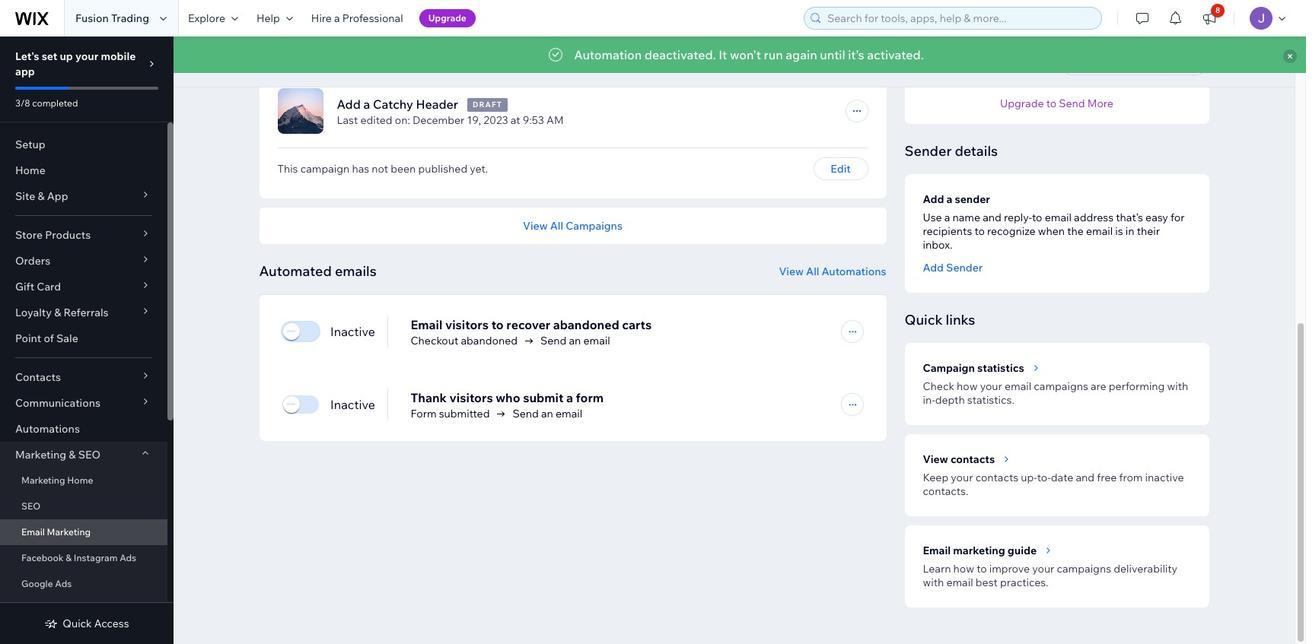 Task type: locate. For each thing, give the bounding box(es) containing it.
automation deactivated. it won't run again until it's activated.
[[574, 47, 924, 62]]

how down "email marketing guide"
[[954, 562, 974, 576]]

1 vertical spatial send an email
[[513, 407, 583, 421]]

to down "email marketing guide"
[[977, 562, 987, 576]]

upgrade down on
[[1000, 96, 1044, 110]]

marketing down the hire
[[298, 38, 363, 55]]

contacts
[[15, 371, 61, 384]]

1 horizontal spatial seo
[[78, 448, 101, 462]]

store products button
[[0, 222, 167, 248]]

orders button
[[0, 248, 167, 274]]

up-
[[1021, 471, 1038, 485]]

quick inside sidebar "element"
[[63, 617, 92, 631]]

form
[[576, 390, 604, 405]]

orders
[[15, 254, 50, 268]]

send for form
[[513, 407, 539, 421]]

add sender
[[923, 261, 983, 274]]

how inside check how your email campaigns are performing with in-depth statistics.
[[957, 380, 978, 393]]

upgrade button
[[419, 9, 476, 27]]

to inside learn how to improve your campaigns deliverability with email best practices.
[[977, 562, 987, 576]]

loyalty
[[15, 306, 52, 320]]

with inside learn how to improve your campaigns deliverability with email best practices.
[[923, 576, 944, 590]]

1 vertical spatial add
[[923, 192, 944, 206]]

0 horizontal spatial this
[[277, 162, 298, 175]]

how inside learn how to improve your campaigns deliverability with email best practices.
[[954, 562, 974, 576]]

1 vertical spatial marketing
[[953, 544, 1005, 558]]

site
[[15, 190, 35, 203]]

ads
[[120, 553, 136, 564], [55, 579, 72, 590]]

with right performing
[[1168, 380, 1189, 393]]

this
[[923, 56, 941, 67], [277, 162, 298, 175]]

seo down automations link
[[78, 448, 101, 462]]

inactive for thank visitors who submit a form
[[330, 397, 375, 412]]

marketing for marketing & seo
[[15, 448, 66, 462]]

0 vertical spatial all
[[814, 40, 827, 54]]

1 vertical spatial view all campaigns button
[[523, 219, 623, 233]]

will
[[978, 56, 992, 67]]

to left recognize
[[975, 224, 985, 238]]

sender
[[905, 142, 952, 160], [946, 261, 983, 274]]

to left the recover
[[492, 317, 504, 332]]

free
[[1097, 471, 1117, 485]]

quick left access
[[63, 617, 92, 631]]

1 vertical spatial automations
[[15, 423, 80, 436]]

marketing inside popup button
[[15, 448, 66, 462]]

automations inside sidebar "element"
[[15, 423, 80, 436]]

your right up
[[75, 49, 98, 63]]

quick access
[[63, 617, 129, 631]]

1 horizontal spatial quick
[[905, 311, 943, 329]]

1 horizontal spatial abandoned
[[553, 317, 619, 332]]

inactive
[[1145, 471, 1184, 485]]

seo up email marketing
[[21, 501, 41, 512]]

an down submit
[[541, 407, 553, 421]]

setup
[[15, 138, 45, 152]]

abandoned down the recover
[[461, 334, 518, 348]]

a inside hire a professional link
[[334, 11, 340, 25]]

1 vertical spatial an
[[541, 407, 553, 421]]

published
[[418, 162, 468, 175]]

1 vertical spatial with
[[923, 576, 944, 590]]

0 horizontal spatial campaigns
[[566, 219, 623, 233]]

marketing for guide
[[953, 544, 1005, 558]]

add a catchy header
[[337, 96, 458, 112]]

campaigns inside learn how to improve your campaigns deliverability with email best practices.
[[1057, 562, 1112, 576]]

0 horizontal spatial marketing
[[298, 38, 363, 55]]

view all campaigns button
[[787, 40, 887, 54], [523, 219, 623, 233]]

0 vertical spatial seo
[[78, 448, 101, 462]]

hire
[[311, 11, 332, 25]]

email up form
[[584, 334, 610, 348]]

email up checkout
[[411, 317, 443, 332]]

send an email down email visitors to recover abandoned carts
[[541, 334, 610, 348]]

marketing down marketing & seo
[[21, 475, 65, 486]]

edited
[[360, 113, 393, 127]]

add up 'use'
[[923, 192, 944, 206]]

help
[[257, 11, 280, 25]]

& right loyalty
[[54, 306, 61, 320]]

header
[[416, 96, 458, 112]]

0 vertical spatial this
[[923, 56, 941, 67]]

& for site
[[38, 190, 45, 203]]

marketing up 'facebook & instagram ads'
[[47, 527, 91, 538]]

0 vertical spatial add
[[337, 96, 361, 112]]

& for marketing
[[69, 448, 76, 462]]

contacts up contacts.
[[951, 453, 995, 466]]

email inside sidebar "element"
[[21, 527, 45, 538]]

1 horizontal spatial view all campaigns
[[787, 40, 887, 54]]

1 horizontal spatial upgrade
[[1000, 96, 1044, 110]]

automated
[[259, 262, 332, 280]]

automation deactivated. it won't run again until it's activated. alert
[[174, 37, 1306, 73]]

0 horizontal spatial abandoned
[[461, 334, 518, 348]]

add a sender use a name and reply-to email address that's easy for recipients to recognize when the email is in their inbox.
[[923, 192, 1185, 252]]

their
[[1137, 224, 1160, 238]]

0 horizontal spatial an
[[541, 407, 553, 421]]

email down form
[[556, 407, 583, 421]]

2 vertical spatial add
[[923, 261, 944, 274]]

0 vertical spatial automations
[[822, 265, 887, 278]]

all
[[814, 40, 827, 54], [550, 219, 563, 233], [806, 265, 820, 278]]

0 vertical spatial with
[[1168, 380, 1189, 393]]

last
[[337, 113, 358, 127]]

loyalty & referrals
[[15, 306, 109, 320]]

0 horizontal spatial seo
[[21, 501, 41, 512]]

1 vertical spatial view all campaigns
[[523, 219, 623, 233]]

& right site at the left top of the page
[[38, 190, 45, 203]]

how down campaign statistics
[[957, 380, 978, 393]]

on:
[[395, 113, 410, 127]]

1 vertical spatial marketing
[[21, 475, 65, 486]]

and left free at right bottom
[[1076, 471, 1095, 485]]

sender left details
[[905, 142, 952, 160]]

statistics
[[978, 361, 1024, 375]]

store
[[15, 228, 43, 242]]

1 vertical spatial send
[[541, 334, 567, 348]]

in-
[[923, 393, 935, 407]]

contacts left up-
[[976, 471, 1019, 485]]

1 horizontal spatial ads
[[120, 553, 136, 564]]

mobile
[[101, 49, 136, 63]]

home
[[15, 164, 46, 177], [67, 475, 93, 486]]

your inside let's set up your mobile app
[[75, 49, 98, 63]]

1 vertical spatial upgrade
[[1000, 96, 1044, 110]]

google ads link
[[0, 572, 167, 598]]

0 vertical spatial view all campaigns button
[[787, 40, 887, 54]]

0 vertical spatial ads
[[120, 553, 136, 564]]

seo inside marketing & seo popup button
[[78, 448, 101, 462]]

0 horizontal spatial send
[[513, 407, 539, 421]]

marketing up marketing home
[[15, 448, 66, 462]]

view all campaigns for 'view all campaigns' button to the top
[[787, 40, 887, 54]]

1 horizontal spatial with
[[1168, 380, 1189, 393]]

campaigns right practices.
[[1057, 562, 1112, 576]]

9:53
[[523, 113, 544, 127]]

1 horizontal spatial campaigns
[[830, 40, 887, 54]]

add down inbox.
[[923, 261, 944, 274]]

email up the learn
[[923, 544, 951, 558]]

0 vertical spatial send an email
[[541, 334, 610, 348]]

0 vertical spatial campaigns
[[366, 38, 437, 55]]

visitors up submitted
[[450, 390, 493, 405]]

this left the balance
[[923, 56, 941, 67]]

ads right google
[[55, 579, 72, 590]]

your down the "statistics"
[[980, 380, 1003, 393]]

a for sender
[[947, 192, 953, 206]]

a right 'use'
[[945, 211, 950, 224]]

1 horizontal spatial send
[[541, 334, 567, 348]]

and inside keep your contacts up-to-date and free from inactive contacts.
[[1076, 471, 1095, 485]]

seo link
[[0, 494, 167, 520]]

0 horizontal spatial with
[[923, 576, 944, 590]]

how for depth
[[957, 380, 978, 393]]

email left "is"
[[1086, 224, 1113, 238]]

at
[[511, 113, 521, 127]]

campaign
[[923, 361, 975, 375]]

& for loyalty
[[54, 306, 61, 320]]

and inside add a sender use a name and reply-to email address that's easy for recipients to recognize when the email is in their inbox.
[[983, 211, 1002, 224]]

automations link
[[0, 416, 167, 442]]

to
[[1047, 96, 1057, 110], [1032, 211, 1043, 224], [975, 224, 985, 238], [492, 317, 504, 332], [977, 562, 987, 576]]

this campaign has not been published yet.
[[277, 162, 488, 175]]

0 vertical spatial upgrade
[[428, 12, 467, 24]]

0 vertical spatial and
[[983, 211, 1002, 224]]

and for reply-
[[983, 211, 1002, 224]]

add up last
[[337, 96, 361, 112]]

yet.
[[470, 162, 488, 175]]

reset
[[994, 56, 1015, 67]]

1 horizontal spatial view all campaigns button
[[787, 40, 887, 54]]

0 horizontal spatial upgrade
[[428, 12, 467, 24]]

home down setup
[[15, 164, 46, 177]]

1 vertical spatial all
[[550, 219, 563, 233]]

email down the "statistics"
[[1005, 380, 1032, 393]]

thank
[[411, 390, 447, 405]]

catchy
[[373, 96, 413, 112]]

0 vertical spatial marketing
[[15, 448, 66, 462]]

0 horizontal spatial automations
[[15, 423, 80, 436]]

2023
[[484, 113, 508, 127]]

0 horizontal spatial view all campaigns
[[523, 219, 623, 233]]

seo
[[78, 448, 101, 462], [21, 501, 41, 512]]

upgrade right professional
[[428, 12, 467, 24]]

check
[[923, 380, 955, 393]]

1 horizontal spatial and
[[1076, 471, 1095, 485]]

2 horizontal spatial send
[[1059, 96, 1085, 110]]

all for automated emails
[[806, 265, 820, 278]]

quick for quick links
[[905, 311, 943, 329]]

home down marketing & seo popup button
[[67, 475, 93, 486]]

marketing up best
[[953, 544, 1005, 558]]

send down submit
[[513, 407, 539, 421]]

how
[[957, 380, 978, 393], [954, 562, 974, 576]]

contacts
[[951, 453, 995, 466], [976, 471, 1019, 485]]

1 vertical spatial how
[[954, 562, 974, 576]]

email for email marketing campaigns
[[259, 38, 295, 55]]

0 vertical spatial view all campaigns
[[787, 40, 887, 54]]

ads right the instagram
[[120, 553, 136, 564]]

campaigns left are
[[1034, 380, 1089, 393]]

1 vertical spatial ads
[[55, 579, 72, 590]]

1 inactive from the top
[[330, 324, 375, 339]]

a up edited
[[364, 96, 370, 112]]

email for email visitors to recover abandoned carts
[[411, 317, 443, 332]]

1 horizontal spatial automations
[[822, 265, 887, 278]]

sender down inbox.
[[946, 261, 983, 274]]

2 vertical spatial send
[[513, 407, 539, 421]]

send an email down submit
[[513, 407, 583, 421]]

1 vertical spatial home
[[67, 475, 93, 486]]

until
[[820, 47, 846, 62]]

your
[[75, 49, 98, 63], [980, 380, 1003, 393], [951, 471, 973, 485], [1032, 562, 1055, 576]]

inactive for email visitors to recover abandoned carts
[[330, 324, 375, 339]]

0 vertical spatial an
[[569, 334, 581, 348]]

marketing for campaigns
[[298, 38, 363, 55]]

fusion
[[75, 11, 109, 25]]

& for facebook
[[66, 553, 72, 564]]

again
[[786, 47, 817, 62]]

this left campaign
[[277, 162, 298, 175]]

a left the 'sender'
[[947, 192, 953, 206]]

add inside add a sender use a name and reply-to email address that's easy for recipients to recognize when the email is in their inbox.
[[923, 192, 944, 206]]

1 vertical spatial campaigns
[[566, 219, 623, 233]]

email down help button
[[259, 38, 295, 55]]

email up facebook
[[21, 527, 45, 538]]

2 inactive from the top
[[330, 397, 375, 412]]

view all automations
[[779, 265, 887, 278]]

inactive down emails
[[330, 324, 375, 339]]

marketing for marketing home
[[21, 475, 65, 486]]

reply-
[[1004, 211, 1032, 224]]

1 vertical spatial campaigns
[[1034, 380, 1089, 393]]

1 vertical spatial inactive
[[330, 397, 375, 412]]

recipients
[[923, 224, 972, 238]]

0 horizontal spatial and
[[983, 211, 1002, 224]]

learn how to improve your campaigns deliverability with email best practices.
[[923, 562, 1178, 590]]

completed
[[32, 97, 78, 109]]

abandoned left carts
[[553, 317, 619, 332]]

point
[[15, 332, 41, 346]]

0 vertical spatial sender
[[905, 142, 952, 160]]

& right facebook
[[66, 553, 72, 564]]

marketing
[[15, 448, 66, 462], [21, 475, 65, 486], [47, 527, 91, 538]]

1 horizontal spatial this
[[923, 56, 941, 67]]

name
[[953, 211, 981, 224]]

a right the hire
[[334, 11, 340, 25]]

0 horizontal spatial view all campaigns button
[[523, 219, 623, 233]]

visitors for email
[[445, 317, 489, 332]]

1 vertical spatial contacts
[[976, 471, 1019, 485]]

0 vertical spatial visitors
[[445, 317, 489, 332]]

details
[[955, 142, 998, 160]]

with for check how your email campaigns are performing with in-depth statistics.
[[1168, 380, 1189, 393]]

referrals
[[64, 306, 109, 320]]

1 vertical spatial quick
[[63, 617, 92, 631]]

1 vertical spatial and
[[1076, 471, 1095, 485]]

0 horizontal spatial home
[[15, 164, 46, 177]]

an down email visitors to recover abandoned carts
[[569, 334, 581, 348]]

campaigns down professional
[[366, 38, 437, 55]]

0 horizontal spatial quick
[[63, 617, 92, 631]]

submit
[[523, 390, 564, 405]]

1 vertical spatial seo
[[21, 501, 41, 512]]

of
[[44, 332, 54, 346]]

0 vertical spatial quick
[[905, 311, 943, 329]]

your down the guide
[[1032, 562, 1055, 576]]

checkout abandoned
[[411, 334, 518, 348]]

0 vertical spatial campaigns
[[830, 40, 887, 54]]

a for catchy
[[364, 96, 370, 112]]

0 vertical spatial how
[[957, 380, 978, 393]]

1 vertical spatial this
[[277, 162, 298, 175]]

with inside check how your email campaigns are performing with in-depth statistics.
[[1168, 380, 1189, 393]]

1 vertical spatial visitors
[[450, 390, 493, 405]]

0 vertical spatial abandoned
[[553, 317, 619, 332]]

explore
[[188, 11, 225, 25]]

from
[[1119, 471, 1143, 485]]

with left best
[[923, 576, 944, 590]]

& up marketing home link
[[69, 448, 76, 462]]

19,
[[467, 113, 481, 127]]

campaigns for 'view all campaigns' button to the left
[[566, 219, 623, 233]]

send left more
[[1059, 96, 1085, 110]]

2 vertical spatial all
[[806, 265, 820, 278]]

1 horizontal spatial an
[[569, 334, 581, 348]]

date
[[1051, 471, 1074, 485]]

0 horizontal spatial ads
[[55, 579, 72, 590]]

your down view contacts
[[951, 471, 973, 485]]

1 vertical spatial sender
[[946, 261, 983, 274]]

inactive left form
[[330, 397, 375, 412]]

campaigns
[[366, 38, 437, 55], [1034, 380, 1089, 393], [1057, 562, 1112, 576]]

send an email for abandoned
[[541, 334, 610, 348]]

0 vertical spatial inactive
[[330, 324, 375, 339]]

send down email visitors to recover abandoned carts
[[541, 334, 567, 348]]

contacts button
[[0, 365, 167, 391]]

email left best
[[947, 576, 973, 590]]

google
[[21, 579, 53, 590]]

2 vertical spatial campaigns
[[1057, 562, 1112, 576]]

upgrade inside button
[[428, 12, 467, 24]]

and right name
[[983, 211, 1002, 224]]

0 vertical spatial marketing
[[298, 38, 363, 55]]

visitors up checkout abandoned
[[445, 317, 489, 332]]

a for professional
[[334, 11, 340, 25]]

your inside learn how to improve your campaigns deliverability with email best practices.
[[1032, 562, 1055, 576]]

1 horizontal spatial marketing
[[953, 544, 1005, 558]]

quick left links
[[905, 311, 943, 329]]

sender details
[[905, 142, 998, 160]]



Task type: describe. For each thing, give the bounding box(es) containing it.
quick for quick access
[[63, 617, 92, 631]]

how for best
[[954, 562, 974, 576]]

0 vertical spatial home
[[15, 164, 46, 177]]

2 vertical spatial marketing
[[47, 527, 91, 538]]

setup link
[[0, 132, 167, 158]]

contacts.
[[923, 485, 969, 498]]

are
[[1091, 380, 1107, 393]]

sale
[[56, 332, 78, 346]]

upgrade to send more button
[[1000, 96, 1114, 110]]

campaign statistics
[[923, 361, 1024, 375]]

store products
[[15, 228, 91, 242]]

who
[[496, 390, 520, 405]]

8
[[1216, 5, 1221, 15]]

communications button
[[0, 391, 167, 416]]

email for email marketing
[[21, 527, 45, 538]]

your inside keep your contacts up-to-date and free from inactive contacts.
[[951, 471, 973, 485]]

the
[[1068, 224, 1084, 238]]

not
[[372, 162, 388, 175]]

draft
[[473, 99, 502, 109]]

submitted
[[439, 407, 490, 421]]

automated emails
[[259, 262, 377, 280]]

gift
[[15, 280, 34, 294]]

your inside check how your email campaigns are performing with in-depth statistics.
[[980, 380, 1003, 393]]

email marketing campaigns
[[259, 38, 437, 55]]

in
[[1126, 224, 1135, 238]]

email left address at the top right of page
[[1045, 211, 1072, 224]]

access
[[94, 617, 129, 631]]

it's
[[848, 47, 865, 62]]

email for email marketing guide
[[923, 544, 951, 558]]

point of sale link
[[0, 326, 167, 352]]

email inside learn how to improve your campaigns deliverability with email best practices.
[[947, 576, 973, 590]]

an for abandoned
[[569, 334, 581, 348]]

balance
[[943, 56, 976, 67]]

home link
[[0, 158, 167, 183]]

email inside check how your email campaigns are performing with in-depth statistics.
[[1005, 380, 1032, 393]]

links
[[946, 311, 975, 329]]

Search for tools, apps, help & more... field
[[823, 8, 1097, 29]]

sender
[[955, 192, 990, 206]]

performing
[[1109, 380, 1165, 393]]

facebook & instagram ads
[[21, 553, 136, 564]]

hire a professional link
[[302, 0, 412, 37]]

add for add sender
[[923, 261, 944, 274]]

app
[[47, 190, 68, 203]]

more
[[1088, 96, 1114, 110]]

check how your email campaigns are performing with in-depth statistics.
[[923, 380, 1189, 407]]

to left more
[[1047, 96, 1057, 110]]

campaigns inside check how your email campaigns are performing with in-depth statistics.
[[1034, 380, 1089, 393]]

visitors for thank
[[450, 390, 493, 405]]

a left form
[[566, 390, 573, 405]]

campaign
[[300, 162, 350, 175]]

seo inside 'seo' link
[[21, 501, 41, 512]]

depth
[[935, 393, 965, 407]]

0 vertical spatial contacts
[[951, 453, 995, 466]]

is
[[1116, 224, 1123, 238]]

contacts inside keep your contacts up-to-date and free from inactive contacts.
[[976, 471, 1019, 485]]

with for learn how to improve your campaigns deliverability with email best practices.
[[923, 576, 944, 590]]

fusion trading
[[75, 11, 149, 25]]

trading
[[111, 11, 149, 25]]

view all campaigns for 'view all campaigns' button to the left
[[523, 219, 623, 233]]

card
[[37, 280, 61, 294]]

facebook
[[21, 553, 64, 564]]

hire a professional
[[311, 11, 403, 25]]

to left the
[[1032, 211, 1043, 224]]

google ads
[[21, 579, 72, 590]]

email marketing guide
[[923, 544, 1037, 558]]

email marketing
[[21, 527, 91, 538]]

marketing home link
[[0, 468, 167, 494]]

edit
[[831, 162, 851, 175]]

view all automations button
[[779, 265, 887, 278]]

upgrade for upgrade to send more
[[1000, 96, 1044, 110]]

activated.
[[867, 47, 924, 62]]

am
[[547, 113, 564, 127]]

recognize
[[987, 224, 1036, 238]]

use
[[923, 211, 942, 224]]

send for carts
[[541, 334, 567, 348]]

gift card button
[[0, 274, 167, 300]]

been
[[391, 162, 416, 175]]

add for add a sender use a name and reply-to email address that's easy for recipients to recognize when the email is in their inbox.
[[923, 192, 944, 206]]

sidebar element
[[0, 37, 174, 645]]

carts
[[622, 317, 652, 332]]

best
[[976, 576, 998, 590]]

loyalty & referrals button
[[0, 300, 167, 326]]

this for this balance will reset on
[[923, 56, 941, 67]]

campaigns for 'view all campaigns' button to the top
[[830, 40, 887, 54]]

form submitted
[[411, 407, 490, 421]]

3/8 completed
[[15, 97, 78, 109]]

marketing & seo button
[[0, 442, 167, 468]]

professional
[[342, 11, 403, 25]]

quick links
[[905, 311, 975, 329]]

on
[[1018, 56, 1028, 67]]

upgrade for upgrade
[[428, 12, 467, 24]]

an for a
[[541, 407, 553, 421]]

all for email marketing campaigns
[[814, 40, 827, 54]]

help button
[[247, 0, 302, 37]]

practices.
[[1000, 576, 1049, 590]]

add sender button
[[923, 261, 1191, 274]]

communications
[[15, 397, 101, 410]]

december
[[413, 113, 465, 127]]

up
[[60, 49, 73, 63]]

guide
[[1008, 544, 1037, 558]]

inbox.
[[923, 238, 953, 252]]

add for add a catchy header
[[337, 96, 361, 112]]

for
[[1171, 211, 1185, 224]]

set
[[42, 49, 57, 63]]

1 horizontal spatial home
[[67, 475, 93, 486]]

this for this campaign has not been published yet.
[[277, 162, 298, 175]]

1 vertical spatial abandoned
[[461, 334, 518, 348]]

send an email for a
[[513, 407, 583, 421]]

email marketing link
[[0, 520, 167, 546]]

0 vertical spatial send
[[1059, 96, 1085, 110]]

view contacts
[[923, 453, 995, 466]]

and for free
[[1076, 471, 1095, 485]]



Task type: vqa. For each thing, say whether or not it's contained in the screenshot.
orders
yes



